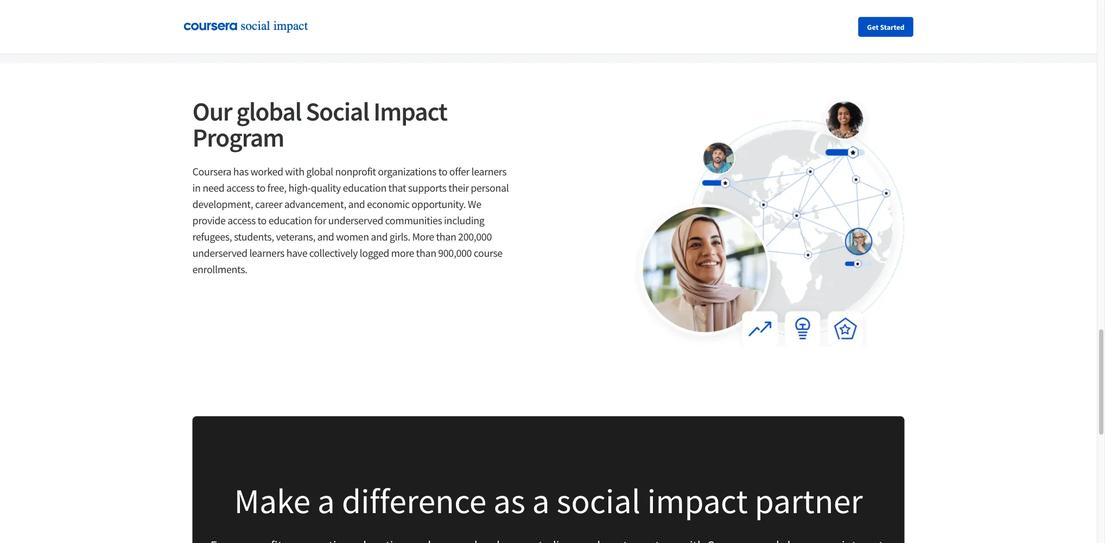 Task type: vqa. For each thing, say whether or not it's contained in the screenshot.
Get Started
yes



Task type: locate. For each thing, give the bounding box(es) containing it.
global
[[236, 95, 301, 127], [306, 165, 333, 178]]

0 vertical spatial global
[[236, 95, 301, 127]]

collectively
[[309, 246, 358, 260]]

underserved up enrollments.
[[193, 246, 248, 260]]

0 horizontal spatial a
[[318, 479, 335, 523]]

as
[[494, 479, 526, 523]]

high-
[[289, 181, 311, 194]]

provide
[[193, 213, 226, 227]]

girls.
[[390, 230, 410, 243]]

to
[[439, 165, 448, 178], [257, 181, 266, 194], [258, 213, 267, 227]]

0 horizontal spatial education
[[269, 213, 312, 227]]

access up students,
[[228, 213, 256, 227]]

than up 900,000
[[436, 230, 456, 243]]

more
[[412, 230, 434, 243]]

education up veterans,
[[269, 213, 312, 227]]

to left offer
[[439, 165, 448, 178]]

learners down students,
[[249, 246, 285, 260]]

make
[[234, 479, 311, 523]]

social
[[557, 479, 641, 523]]

0 horizontal spatial global
[[236, 95, 301, 127]]

in
[[193, 181, 201, 194]]

veterans,
[[276, 230, 316, 243]]

0 horizontal spatial and
[[317, 230, 334, 243]]

1 horizontal spatial a
[[533, 479, 550, 523]]

a right as
[[533, 479, 550, 523]]

access down has
[[226, 181, 255, 194]]

development,
[[193, 197, 253, 211]]

a right "make"
[[318, 479, 335, 523]]

a
[[318, 479, 335, 523], [533, 479, 550, 523]]

1 vertical spatial underserved
[[193, 246, 248, 260]]

students,
[[234, 230, 274, 243]]

0 horizontal spatial learners
[[249, 246, 285, 260]]

to left "free,"
[[257, 181, 266, 194]]

1 horizontal spatial learners
[[472, 165, 507, 178]]

1 horizontal spatial underserved
[[328, 213, 383, 227]]

their
[[449, 181, 469, 194]]

logged
[[360, 246, 389, 260]]

including
[[444, 213, 485, 227]]

and
[[348, 197, 365, 211], [317, 230, 334, 243], [371, 230, 388, 243]]

than
[[436, 230, 456, 243], [416, 246, 436, 260]]

communities
[[385, 213, 442, 227]]

global inside coursera has worked with global nonprofit organizations to offer learners in need access to free, high-quality education that supports their personal development, career advancement, and economic opportunity. we provide access to education for underserved communities including refugees, students, veterans, and women and girls. more than 200,000 underserved learners have collectively logged more than 900,000 course enrollments.
[[306, 165, 333, 178]]

1 vertical spatial education
[[269, 213, 312, 227]]

1 vertical spatial learners
[[249, 246, 285, 260]]

than down more
[[416, 246, 436, 260]]

learners
[[472, 165, 507, 178], [249, 246, 285, 260]]

1 vertical spatial than
[[416, 246, 436, 260]]

200,000
[[458, 230, 492, 243]]

access
[[226, 181, 255, 194], [228, 213, 256, 227]]

free,
[[267, 181, 287, 194]]

1 vertical spatial to
[[257, 181, 266, 194]]

2 vertical spatial to
[[258, 213, 267, 227]]

learners up personal
[[472, 165, 507, 178]]

more
[[391, 246, 414, 260]]

personal
[[471, 181, 509, 194]]

0 vertical spatial education
[[343, 181, 387, 194]]

1 vertical spatial global
[[306, 165, 333, 178]]

worked
[[251, 165, 283, 178]]

opportunity.
[[412, 197, 466, 211]]

program
[[193, 121, 284, 153]]

to down career
[[258, 213, 267, 227]]

underserved up women
[[328, 213, 383, 227]]

for
[[314, 213, 326, 227]]

and left the "economic" at left top
[[348, 197, 365, 211]]

education
[[343, 181, 387, 194], [269, 213, 312, 227]]

2 horizontal spatial and
[[371, 230, 388, 243]]

1 horizontal spatial global
[[306, 165, 333, 178]]

2 a from the left
[[533, 479, 550, 523]]

education down nonprofit
[[343, 181, 387, 194]]

nonprofit
[[335, 165, 376, 178]]

and down for
[[317, 230, 334, 243]]

underserved
[[328, 213, 383, 227], [193, 246, 248, 260]]

900,000
[[438, 246, 472, 260]]

and up logged at the left of page
[[371, 230, 388, 243]]



Task type: describe. For each thing, give the bounding box(es) containing it.
quality
[[311, 181, 341, 194]]

get
[[868, 22, 879, 32]]

organizations
[[378, 165, 437, 178]]

make a difference as a social impact partner
[[234, 479, 863, 523]]

0 vertical spatial underserved
[[328, 213, 383, 227]]

that
[[389, 181, 406, 194]]

enrollments.
[[193, 262, 247, 276]]

refugees,
[[193, 230, 232, 243]]

social impact logo image
[[184, 20, 314, 34]]

with
[[285, 165, 304, 178]]

difference
[[342, 479, 487, 523]]

get started
[[868, 22, 905, 32]]

have
[[287, 246, 307, 260]]

skillsets (1) image
[[633, 98, 905, 347]]

coursera has worked with global nonprofit organizations to offer learners in need access to free, high-quality education that supports their personal development, career advancement, and economic opportunity. we provide access to education for underserved communities including refugees, students, veterans, and women and girls. more than 200,000 underserved learners have collectively logged more than 900,000 course enrollments.
[[193, 165, 509, 276]]

0 vertical spatial access
[[226, 181, 255, 194]]

1 a from the left
[[318, 479, 335, 523]]

need
[[203, 181, 225, 194]]

offer
[[450, 165, 470, 178]]

0 vertical spatial learners
[[472, 165, 507, 178]]

1 vertical spatial access
[[228, 213, 256, 227]]

social
[[306, 95, 369, 127]]

impact
[[648, 479, 748, 523]]

our global social impact program
[[193, 95, 447, 153]]

has
[[233, 165, 249, 178]]

0 horizontal spatial underserved
[[193, 246, 248, 260]]

partner
[[755, 479, 863, 523]]

economic
[[367, 197, 410, 211]]

0 vertical spatial to
[[439, 165, 448, 178]]

our
[[193, 95, 232, 127]]

supports
[[408, 181, 447, 194]]

coursera
[[193, 165, 231, 178]]

1 horizontal spatial education
[[343, 181, 387, 194]]

1 horizontal spatial and
[[348, 197, 365, 211]]

course
[[474, 246, 503, 260]]

get started button
[[859, 17, 914, 37]]

0 vertical spatial than
[[436, 230, 456, 243]]

global inside our global social impact program
[[236, 95, 301, 127]]

women
[[336, 230, 369, 243]]

impact
[[374, 95, 447, 127]]

started
[[880, 22, 905, 32]]

advancement,
[[284, 197, 346, 211]]

career
[[255, 197, 282, 211]]

we
[[468, 197, 482, 211]]



